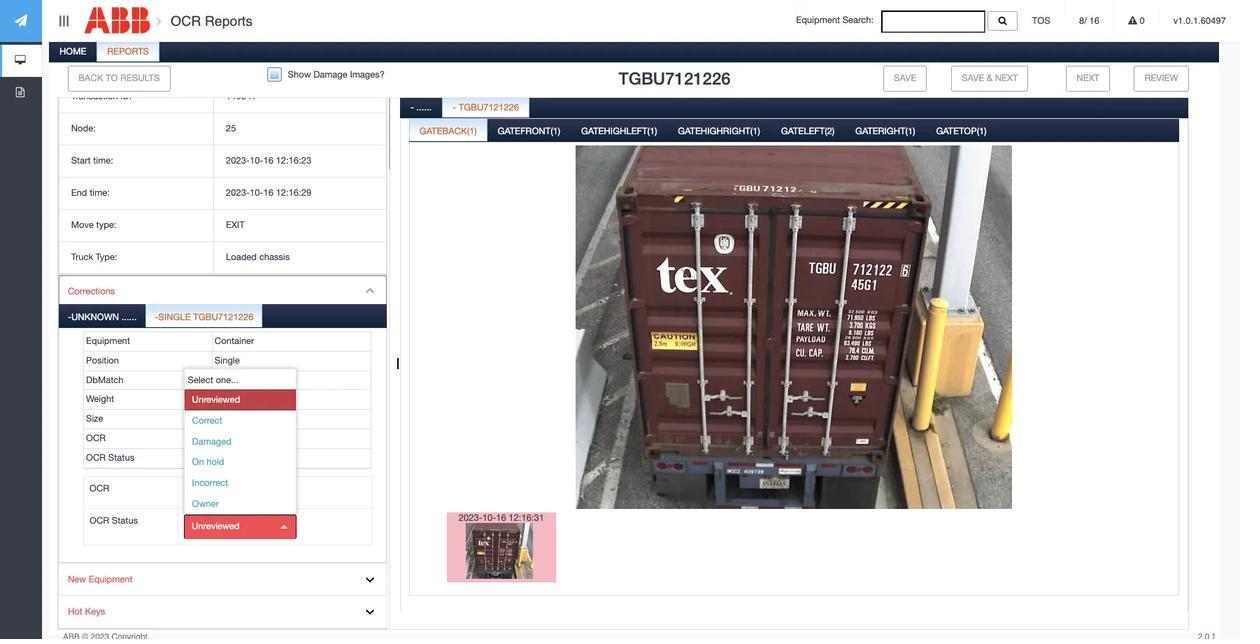 Task type: vqa. For each thing, say whether or not it's contained in the screenshot.
"warning" icon
yes



Task type: locate. For each thing, give the bounding box(es) containing it.
2023- left 12:16:31
[[459, 512, 482, 523]]

equipment for equipment search:
[[796, 15, 840, 25]]

single up one...
[[215, 355, 240, 366]]

0 vertical spatial ......
[[417, 102, 432, 112]]

equipment left search:
[[796, 15, 840, 25]]

10- for 12:16:31
[[482, 512, 496, 523]]

- for - tgbu7121226
[[453, 102, 456, 112]]

0 vertical spatial reports
[[205, 13, 253, 29]]

menu item
[[59, 275, 387, 564]]

1 vertical spatial reports
[[107, 46, 149, 57]]

16 inside dropdown button
[[1089, 15, 1099, 26]]

save & next
[[962, 73, 1018, 83]]

long arrow up image
[[1212, 633, 1216, 639]]

tab list containing - ......
[[400, 94, 1188, 639]]

time: right the "end"
[[90, 187, 110, 198]]

2 vertical spatial equipment
[[89, 574, 133, 585]]

next down 8/ 16 dropdown button
[[1077, 73, 1100, 83]]

gateright(1)
[[855, 126, 915, 136]]

tgbu7121226 down the corrections link
[[193, 312, 253, 323]]

unreviewed
[[192, 394, 240, 405], [215, 452, 263, 463], [192, 521, 240, 532]]

0 vertical spatial time:
[[93, 155, 113, 166]]

8/ 16 button
[[1065, 0, 1113, 42]]

tab list containing -unknown ......
[[59, 304, 387, 563]]

search:
[[843, 15, 874, 25]]

menu containing transaction id:
[[58, 15, 387, 629]]

size
[[86, 414, 103, 424]]

loaded chassis
[[226, 252, 290, 262]]

menu item containing corrections
[[59, 275, 387, 564]]

16 left 12:16:23
[[263, 155, 273, 166]]

gatehighleft(1)
[[581, 126, 657, 136]]

1 vertical spatial ......
[[121, 312, 137, 323]]

search image
[[998, 16, 1007, 25]]

2023- for 2023-10-16 12:16:23
[[226, 155, 250, 166]]

2023- up exit
[[226, 187, 250, 198]]

- inside 'link'
[[453, 102, 456, 112]]

unreviewed list box
[[184, 515, 296, 539]]

- up the gateback(1)
[[453, 102, 456, 112]]

review button
[[1134, 66, 1189, 91]]

unreviewed inside option
[[192, 394, 240, 405]]

gateleft(2) link
[[771, 118, 844, 146]]

row group containing transaction id:
[[59, 49, 386, 274]]

time: right start
[[93, 155, 113, 166]]

2 vertical spatial 10-
[[482, 512, 496, 523]]

1 vertical spatial equipment
[[86, 336, 130, 346]]

2 vertical spatial 2023-
[[459, 512, 482, 523]]

v1.0.1.60497
[[1174, 15, 1226, 26]]

0 right 8/ 16
[[1137, 15, 1145, 26]]

1 horizontal spatial ......
[[417, 102, 432, 112]]

keys
[[85, 607, 105, 617]]

1 vertical spatial single
[[215, 355, 240, 366]]

transaction
[[71, 91, 118, 102]]

- for -single tgbu7121226
[[155, 312, 158, 323]]

save
[[894, 73, 916, 83], [962, 73, 984, 83]]

status up new equipment
[[112, 515, 138, 526]]

2023- down 25
[[226, 155, 250, 166]]

25
[[226, 123, 236, 134]]

1 save from the left
[[894, 73, 916, 83]]

2 next from the left
[[1077, 73, 1100, 83]]

2023- inside tab list
[[459, 512, 482, 523]]

save & next button
[[951, 66, 1028, 91]]

corrections link
[[59, 275, 387, 308]]

10- up the 2023-10-16 12:16:29
[[250, 155, 263, 166]]

back
[[78, 73, 103, 83]]

new
[[68, 574, 86, 585]]

single
[[158, 312, 191, 323], [215, 355, 240, 366]]

select
[[188, 375, 213, 386]]

1 vertical spatial 2023-
[[226, 187, 250, 198]]

- ......
[[410, 102, 432, 112]]

1 vertical spatial 0
[[215, 394, 220, 405]]

None field
[[881, 10, 985, 33], [184, 482, 288, 503], [881, 10, 985, 33], [184, 482, 288, 503]]

-single tgbu7121226
[[155, 312, 253, 323]]

16 right "8/"
[[1089, 15, 1099, 26]]

save for save & next
[[962, 73, 984, 83]]

reports inside "link"
[[107, 46, 149, 57]]

16 left 12:16:31
[[496, 512, 506, 523]]

1 vertical spatial row group
[[84, 332, 370, 468]]

time:
[[93, 155, 113, 166], [90, 187, 110, 198]]

next right &
[[995, 73, 1018, 83]]

0 vertical spatial unreviewed
[[192, 394, 240, 405]]

unreviewed option
[[184, 389, 296, 410]]

tgbu7121226 up gatehighright(1)
[[619, 68, 731, 88]]

correct
[[192, 415, 222, 426]]

save up the gateright(1)
[[894, 73, 916, 83]]

0 horizontal spatial reports
[[107, 46, 149, 57]]

single down the corrections link
[[158, 312, 191, 323]]

ocr status down 'size' on the bottom
[[86, 452, 134, 463]]

1 horizontal spatial next
[[1077, 73, 1100, 83]]

save left &
[[962, 73, 984, 83]]

next
[[995, 73, 1018, 83], [1077, 73, 1100, 83]]

- right -unknown ......
[[155, 312, 158, 323]]

save button
[[883, 66, 927, 91]]

0 horizontal spatial 0
[[215, 394, 220, 405]]

show
[[288, 69, 311, 80]]

unknown
[[71, 312, 119, 323]]

- ...... link
[[401, 94, 441, 122]]

0 horizontal spatial single
[[158, 312, 191, 323]]

- for - ......
[[410, 102, 414, 112]]

- tgbu7121226 link
[[443, 94, 529, 122]]

0 vertical spatial ocr status
[[86, 452, 134, 463]]

truck
[[71, 252, 93, 262]]

unreviewed down "damaged" option
[[215, 452, 263, 463]]

menu
[[58, 15, 387, 629]]

10- left 12:16:31
[[482, 512, 496, 523]]

1 next from the left
[[995, 73, 1018, 83]]

0 horizontal spatial save
[[894, 73, 916, 83]]

...... right 'unknown' on the left of the page
[[121, 312, 137, 323]]

-unknown ......
[[68, 312, 137, 323]]

0 vertical spatial 2023-
[[226, 155, 250, 166]]

1 horizontal spatial 0
[[1137, 15, 1145, 26]]

......
[[417, 102, 432, 112], [121, 312, 137, 323]]

equipment right new
[[89, 574, 133, 585]]

status down weight
[[108, 452, 134, 463]]

12:16:31
[[509, 512, 544, 523]]

gateback(1)
[[420, 126, 477, 136]]

position
[[86, 355, 119, 366]]

10-
[[250, 155, 263, 166], [250, 187, 263, 198], [482, 512, 496, 523]]

1 vertical spatial 10-
[[250, 187, 263, 198]]

0 inside tgbu7121226 tab list
[[215, 394, 220, 405]]

container
[[215, 336, 254, 346]]

-
[[410, 102, 414, 112], [453, 102, 456, 112], [68, 312, 71, 323], [155, 312, 158, 323]]

chassis
[[259, 252, 290, 262]]

...... inside '- ......' link
[[417, 102, 432, 112]]

0 down select one...
[[215, 394, 220, 405]]

tgbu7121226 down correct option
[[215, 433, 275, 443]]

- down corrections
[[68, 312, 71, 323]]

0 horizontal spatial next
[[995, 73, 1018, 83]]

equipment up position
[[86, 336, 130, 346]]

review
[[1145, 73, 1178, 83]]

1 horizontal spatial single
[[215, 355, 240, 366]]

unreviewed down select one...
[[192, 394, 240, 405]]

tgbu7121226 up gatefront(1)
[[459, 102, 519, 112]]

ocr reports
[[167, 13, 253, 29]]

row group
[[59, 49, 386, 274], [84, 332, 370, 468]]

node:
[[71, 123, 96, 134]]

ocr
[[171, 13, 201, 29], [86, 433, 106, 443], [86, 452, 106, 463], [90, 483, 109, 494], [90, 515, 109, 526]]

0 vertical spatial row group
[[59, 49, 386, 274]]

unreviewed down owner
[[192, 521, 240, 532]]

- up gateback(1) link
[[410, 102, 414, 112]]

time: for start time:
[[93, 155, 113, 166]]

ocr status up new equipment
[[90, 515, 138, 526]]

0 horizontal spatial ......
[[121, 312, 137, 323]]

...... up the gateback(1)
[[417, 102, 432, 112]]

8/ 16
[[1079, 15, 1099, 26]]

row group containing equipment
[[84, 332, 370, 468]]

on hold
[[192, 457, 224, 467]]

10- down 2023-10-16 12:16:23
[[250, 187, 263, 198]]

12:16:29
[[276, 187, 311, 198]]

0 vertical spatial status
[[108, 452, 134, 463]]

2 save from the left
[[962, 73, 984, 83]]

2 vertical spatial unreviewed
[[192, 521, 240, 532]]

tab list
[[400, 94, 1188, 639], [409, 118, 1179, 636], [59, 304, 387, 563]]

type:
[[96, 252, 117, 262]]

2023-10-16 12:16:23
[[226, 155, 311, 166]]

1 horizontal spatial save
[[962, 73, 984, 83]]

navigation
[[0, 0, 42, 109]]

16 left 12:16:29
[[263, 187, 273, 198]]

-single tgbu7121226 link
[[146, 304, 262, 327]]

0 vertical spatial equipment
[[796, 15, 840, 25]]

ocr status
[[86, 452, 134, 463], [90, 515, 138, 526]]

1 vertical spatial time:
[[90, 187, 110, 198]]

equipment
[[796, 15, 840, 25], [86, 336, 130, 346], [89, 574, 133, 585]]

0 vertical spatial 0
[[1137, 15, 1145, 26]]

equipment for equipment
[[86, 336, 130, 346]]

16 for 2023-10-16 12:16:31
[[496, 512, 506, 523]]

status
[[108, 452, 134, 463], [112, 515, 138, 526]]

0 vertical spatial 10-
[[250, 155, 263, 166]]

list box
[[184, 389, 296, 639]]

2023- for 2023-10-16 12:16:31
[[459, 512, 482, 523]]

gatehighright(1) link
[[668, 118, 770, 146]]

damaged
[[192, 436, 231, 447]]

12:16:23
[[276, 155, 311, 166]]

0 inside dropdown button
[[1137, 15, 1145, 26]]

2023-
[[226, 155, 250, 166], [226, 187, 250, 198], [459, 512, 482, 523]]

on
[[192, 457, 204, 467]]



Task type: describe. For each thing, give the bounding box(es) containing it.
gateback(1) link
[[410, 118, 487, 146]]

results
[[120, 73, 160, 83]]

gatehighleft(1) link
[[571, 118, 667, 146]]

gatetop(1) link
[[926, 118, 996, 146]]

20
[[215, 414, 225, 424]]

menu inside tgbu7121226 tab list
[[58, 15, 387, 629]]

new equipment link
[[59, 564, 387, 596]]

-unknown ...... link
[[59, 304, 145, 327]]

type:
[[96, 220, 116, 230]]

images?
[[350, 69, 385, 80]]

8/
[[1079, 15, 1087, 26]]

to
[[106, 73, 118, 83]]

warning image
[[1128, 16, 1137, 25]]

transaction id:
[[71, 91, 132, 102]]

end
[[71, 187, 87, 198]]

tgbu7121226 inside 'link'
[[459, 102, 519, 112]]

bars image
[[57, 16, 70, 26]]

owner
[[192, 499, 219, 509]]

149841
[[226, 91, 256, 102]]

2023-10-16 12:16:29
[[226, 187, 311, 198]]

equipment search:
[[796, 15, 881, 25]]

end time:
[[71, 187, 110, 198]]

10- for 12:16:23
[[250, 155, 263, 166]]

tgbu7121226 tab list
[[47, 15, 1219, 639]]

weight
[[86, 394, 114, 405]]

10- for 12:16:29
[[250, 187, 263, 198]]

gatehighright(1)
[[678, 126, 760, 136]]

move type:
[[71, 220, 116, 230]]

1 horizontal spatial reports
[[205, 13, 253, 29]]

16 for 2023-10-16 12:16:29
[[263, 187, 273, 198]]

1 vertical spatial status
[[112, 515, 138, 526]]

unreviewed inside list box
[[192, 521, 240, 532]]

noreflist
[[215, 375, 255, 385]]

...... inside -unknown ...... link
[[121, 312, 137, 323]]

one...
[[216, 375, 239, 386]]

corrections
[[68, 286, 115, 296]]

truck type:
[[71, 252, 117, 262]]

back to results
[[78, 73, 160, 83]]

1 vertical spatial unreviewed
[[215, 452, 263, 463]]

0 button
[[1114, 0, 1159, 42]]

1 vertical spatial ocr status
[[90, 515, 138, 526]]

&
[[987, 73, 993, 83]]

reports link
[[97, 38, 159, 66]]

time: for end time:
[[90, 187, 110, 198]]

hot keys
[[68, 607, 105, 617]]

on hold option
[[184, 452, 296, 473]]

home link
[[50, 38, 96, 66]]

gatefront(1)
[[498, 126, 560, 136]]

dbmatch
[[86, 375, 123, 385]]

select one...
[[188, 375, 239, 386]]

id:
[[120, 91, 132, 102]]

loaded
[[226, 252, 257, 262]]

show damage images?
[[288, 69, 385, 80]]

gatefront(1) link
[[488, 118, 570, 146]]

gateright(1) link
[[846, 118, 925, 146]]

2023-10-16 12:16:31
[[459, 512, 544, 523]]

damaged option
[[184, 431, 296, 452]]

hot
[[68, 607, 82, 617]]

16 for 2023-10-16 12:16:23
[[263, 155, 273, 166]]

list box containing unreviewed
[[184, 389, 296, 639]]

save for save
[[894, 73, 916, 83]]

tos button
[[1018, 0, 1065, 42]]

0 vertical spatial single
[[158, 312, 191, 323]]

hold
[[207, 457, 224, 467]]

tab list containing gateback(1)
[[409, 118, 1179, 636]]

owner option
[[184, 494, 296, 515]]

hot keys link
[[59, 596, 387, 629]]

v1.0.1.60497 button
[[1160, 0, 1240, 42]]

next button
[[1066, 66, 1110, 91]]

start
[[71, 155, 91, 166]]

new equipment
[[68, 574, 133, 585]]

gatetop(1)
[[936, 126, 987, 136]]

back to results button
[[68, 66, 170, 91]]

row group inside tab list
[[84, 332, 370, 468]]

move
[[71, 220, 94, 230]]

correct option
[[184, 410, 296, 431]]

tos
[[1032, 15, 1051, 26]]

2023- for 2023-10-16 12:16:29
[[226, 187, 250, 198]]

- for -unknown ......
[[68, 312, 71, 323]]

incorrect
[[192, 478, 228, 488]]

menu item inside tgbu7121226 tab list
[[59, 275, 387, 564]]

home
[[59, 46, 86, 57]]

gateleft(2)
[[781, 126, 835, 136]]

incorrect option
[[184, 473, 296, 494]]

- tgbu7121226
[[453, 102, 519, 112]]

damage
[[313, 69, 347, 80]]

exit
[[226, 220, 245, 230]]



